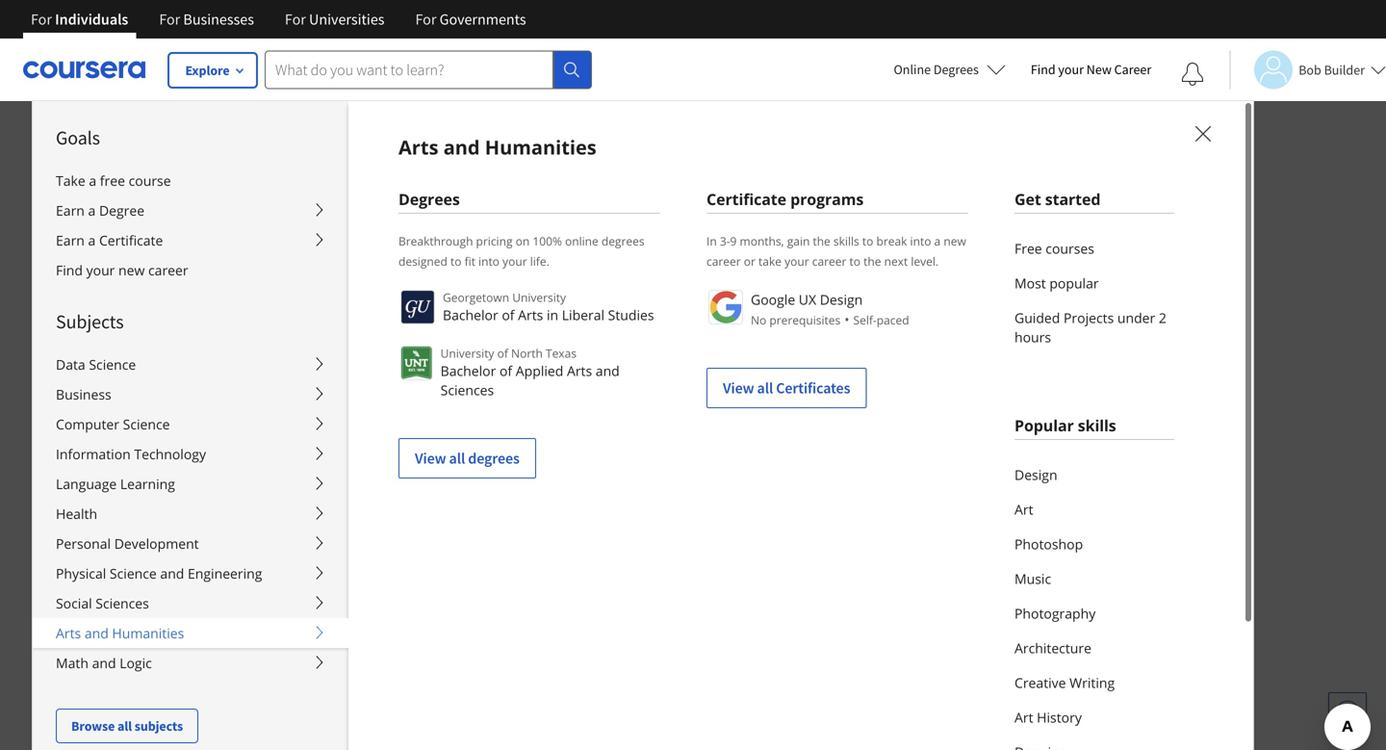Task type: locate. For each thing, give the bounding box(es) containing it.
social
[[56, 594, 92, 612]]

hours
[[1015, 328, 1052, 346]]

bachelor right university of north texas logo
[[441, 362, 496, 380]]

art inside art history link
[[1015, 708, 1034, 727]]

university right university of north texas logo
[[441, 345, 494, 361]]

degrees inside online degrees popup button
[[934, 61, 979, 78]]

guided
[[1015, 309, 1061, 327]]

certificate inside the arts and humanities menu item
[[707, 189, 787, 209]]

businesses
[[183, 10, 254, 29]]

art up photoshop
[[1015, 500, 1034, 519]]

photoshop
[[1015, 535, 1083, 553]]

and
[[444, 134, 480, 160], [596, 362, 620, 380], [566, 426, 588, 443], [669, 426, 691, 443], [1086, 426, 1108, 443], [160, 564, 184, 583], [85, 624, 109, 642], [92, 654, 116, 672]]

0 horizontal spatial humanities
[[112, 624, 184, 642]]

co-
[[320, 426, 337, 443]]

1 vertical spatial humanities
[[112, 624, 184, 642]]

ux
[[799, 290, 817, 309]]

4 for from the left
[[415, 10, 437, 29]]

humanities inside popup button
[[112, 624, 184, 642]]

ai
[[423, 445, 434, 462]]

1 vertical spatial science
[[123, 415, 170, 433]]

a up 'level.'
[[935, 233, 941, 249]]

get
[[1015, 189, 1042, 209]]

list containing free courses
[[1015, 231, 1175, 354]]

for for universities
[[285, 10, 306, 29]]

bachelor inside georgetown university bachelor of arts in liberal studies
[[443, 306, 498, 324]]

a inside 'in 3-9 months, gain the skills to break into a new career or take your career to the next level.'
[[935, 233, 941, 249]]

career up the 'ux'
[[812, 253, 847, 269]]

arts and humanities up logic
[[56, 624, 184, 642]]

1 vertical spatial arts and humanities
[[56, 624, 184, 642]]

0 vertical spatial arts and humanities
[[399, 134, 597, 160]]

•
[[845, 310, 850, 328]]

of left north
[[497, 345, 508, 361]]

0 horizontal spatial arts and humanities
[[56, 624, 184, 642]]

university inside georgetown university bachelor of arts in liberal studies
[[512, 289, 566, 305]]

1 horizontal spatial design
[[1015, 466, 1058, 484]]

arts and humanities up deeplearning.ai
[[399, 134, 597, 160]]

science for computer
[[123, 415, 170, 433]]

certificate up 9
[[707, 189, 787, 209]]

arts inside university of north texas bachelor of applied arts and sciences
[[567, 362, 592, 380]]

0 vertical spatial łukasz
[[475, 149, 553, 182]]

applied
[[516, 362, 564, 380]]

certificate
[[707, 189, 787, 209], [99, 231, 163, 249]]

your down the gain
[[785, 253, 809, 269]]

0 horizontal spatial view
[[415, 449, 446, 468]]

earn inside dropdown button
[[56, 231, 85, 249]]

career down the 3-
[[707, 253, 741, 269]]

earn a degree button
[[33, 195, 349, 225]]

0 horizontal spatial new
[[118, 261, 145, 279]]

0 horizontal spatial university
[[441, 345, 494, 361]]

łukasz inside łukasz is the co-author of tensorflow, the tensor2tensor and trax libraries, and the transformer paper. he is a staff research scientist at google brain and his work has greatly influenced the ai community.
[[245, 426, 284, 443]]

1 horizontal spatial google
[[1011, 426, 1051, 443]]

0 vertical spatial design
[[820, 290, 863, 309]]

physical
[[56, 564, 106, 583]]

google inside google ux design no prerequisites • self-paced
[[751, 290, 796, 309]]

most popular
[[1015, 274, 1099, 292]]

gain
[[787, 233, 810, 249]]

development
[[114, 534, 199, 553]]

What do you want to learn? text field
[[265, 51, 554, 89]]

view for view all certificates
[[723, 378, 754, 398]]

1 horizontal spatial humanities
[[485, 134, 597, 160]]

1 vertical spatial bachelor
[[441, 362, 496, 380]]

logic
[[120, 654, 152, 672]]

profile image
[[245, 148, 437, 341]]

earn down the take
[[56, 201, 85, 220]]

influenced
[[339, 445, 399, 462]]

find for find your new career
[[1031, 61, 1056, 78]]

kaiser
[[559, 149, 628, 182]]

arts up math
[[56, 624, 81, 642]]

arts inside popup button
[[56, 624, 81, 642]]

is up has
[[287, 426, 296, 443]]

łukasz up deeplearning.ai
[[475, 149, 553, 182]]

1 vertical spatial university
[[441, 345, 494, 361]]

1 vertical spatial all
[[449, 449, 465, 468]]

all right browse at the left bottom of page
[[117, 717, 132, 735]]

earn for earn a certificate
[[56, 231, 85, 249]]

1 horizontal spatial to
[[850, 253, 861, 269]]

your down on
[[503, 253, 527, 269]]

0 vertical spatial certificate
[[707, 189, 787, 209]]

for left universities
[[285, 10, 306, 29]]

computer science
[[56, 415, 170, 433]]

science down 'personal development'
[[110, 564, 157, 583]]

degrees inside breakthrough pricing on 100% online degrees designed to fit into your life.
[[602, 233, 645, 249]]

0 vertical spatial new
[[944, 233, 967, 249]]

0 horizontal spatial design
[[820, 290, 863, 309]]

bachelor
[[443, 306, 498, 324], [441, 362, 496, 380]]

0 vertical spatial art
[[1015, 500, 1034, 519]]

1 horizontal spatial new
[[944, 233, 967, 249]]

language
[[56, 475, 117, 493]]

sciences up tensorflow, at the bottom left of page
[[441, 381, 494, 399]]

0 vertical spatial view
[[723, 378, 754, 398]]

degrees down the 'tensor2tensor'
[[468, 449, 520, 468]]

paced
[[877, 312, 910, 328]]

list for started
[[1015, 231, 1175, 354]]

sciences inside university of north texas bachelor of applied arts and sciences
[[441, 381, 494, 399]]

a left degree
[[88, 201, 96, 220]]

0 horizontal spatial łukasz
[[245, 426, 284, 443]]

popular skills
[[1015, 415, 1117, 436]]

view all certificates link
[[707, 368, 867, 408]]

arts down texas
[[567, 362, 592, 380]]

liberal
[[562, 306, 605, 324]]

into inside breakthrough pricing on 100% online degrees designed to fit into your life.
[[479, 253, 500, 269]]

list containing design
[[1015, 457, 1175, 750]]

0 horizontal spatial certificate
[[99, 231, 163, 249]]

view up transformer
[[723, 378, 754, 398]]

1 horizontal spatial find
[[1031, 61, 1056, 78]]

photography
[[1015, 604, 1096, 623]]

all inside button
[[117, 717, 132, 735]]

1 vertical spatial list
[[1015, 457, 1175, 750]]

your down the earn a certificate
[[86, 261, 115, 279]]

a left staff
[[854, 426, 861, 443]]

to
[[863, 233, 874, 249], [451, 253, 462, 269], [850, 253, 861, 269]]

0 vertical spatial sciences
[[441, 381, 494, 399]]

and left logic
[[92, 654, 116, 672]]

1 vertical spatial degrees
[[468, 449, 520, 468]]

take a free course link
[[33, 166, 349, 195]]

1 art from the top
[[1015, 500, 1034, 519]]

list
[[1015, 231, 1175, 354], [1015, 457, 1175, 750]]

to left next
[[850, 253, 861, 269]]

0 vertical spatial google
[[751, 290, 796, 309]]

the left next
[[864, 253, 882, 269]]

view down tensorflow, at the bottom left of page
[[415, 449, 446, 468]]

2 vertical spatial science
[[110, 564, 157, 583]]

design up •
[[820, 290, 863, 309]]

2 horizontal spatial career
[[812, 253, 847, 269]]

google up no
[[751, 290, 796, 309]]

for left businesses
[[159, 10, 180, 29]]

new right break
[[944, 233, 967, 249]]

1 horizontal spatial view
[[723, 378, 754, 398]]

find for find your new career
[[56, 261, 83, 279]]

skills up design link
[[1078, 415, 1117, 436]]

1 vertical spatial find
[[56, 261, 83, 279]]

art left history
[[1015, 708, 1034, 727]]

design inside design link
[[1015, 466, 1058, 484]]

all inside list
[[757, 378, 773, 398]]

0 horizontal spatial sciences
[[96, 594, 149, 612]]

all right ai
[[449, 449, 465, 468]]

0 horizontal spatial into
[[479, 253, 500, 269]]

1 horizontal spatial into
[[910, 233, 932, 249]]

humanities up logic
[[112, 624, 184, 642]]

0 horizontal spatial find
[[56, 261, 83, 279]]

partnername logo image
[[709, 290, 743, 325]]

photography link
[[1015, 596, 1175, 631]]

2 is from the left
[[843, 426, 852, 443]]

0 vertical spatial degrees
[[934, 61, 979, 78]]

banner navigation
[[15, 0, 542, 39]]

0 vertical spatial all
[[757, 378, 773, 398]]

your inside breakthrough pricing on 100% online degrees designed to fit into your life.
[[503, 253, 527, 269]]

of inside georgetown university bachelor of arts in liberal studies
[[502, 306, 515, 324]]

creative writing link
[[1015, 665, 1175, 700]]

help center image
[[1337, 700, 1360, 723]]

a inside łukasz is the co-author of tensorflow, the tensor2tensor and trax libraries, and the transformer paper. he is a staff research scientist at google brain and his work has greatly influenced the ai community.
[[854, 426, 861, 443]]

new inside 'in 3-9 months, gain the skills to break into a new career or take your career to the next level.'
[[944, 233, 967, 249]]

into for degrees
[[479, 253, 500, 269]]

0 vertical spatial into
[[910, 233, 932, 249]]

and down development
[[160, 564, 184, 583]]

explore menu element
[[33, 101, 349, 743]]

to inside breakthrough pricing on 100% online degrees designed to fit into your life.
[[451, 253, 462, 269]]

1 vertical spatial certificate
[[99, 231, 163, 249]]

all for certificates
[[757, 378, 773, 398]]

0 horizontal spatial is
[[287, 426, 296, 443]]

0 vertical spatial degrees
[[602, 233, 645, 249]]

1 vertical spatial art
[[1015, 708, 1034, 727]]

most popular link
[[1015, 266, 1175, 300]]

bachelor down "georgetown"
[[443, 306, 498, 324]]

find left new
[[1031, 61, 1056, 78]]

1 vertical spatial degrees
[[399, 189, 460, 209]]

close image
[[1190, 120, 1215, 145], [1190, 120, 1215, 145], [1190, 120, 1215, 145], [1190, 120, 1215, 145], [1190, 120, 1215, 145], [1190, 120, 1215, 145], [1190, 120, 1215, 145], [1191, 121, 1216, 146]]

arts left in on the left
[[518, 306, 543, 324]]

the left ai
[[402, 445, 420, 462]]

1 horizontal spatial university
[[512, 289, 566, 305]]

degrees
[[934, 61, 979, 78], [399, 189, 460, 209]]

arts
[[399, 134, 439, 160], [518, 306, 543, 324], [567, 362, 592, 380], [56, 624, 81, 642]]

design link
[[1015, 457, 1175, 492]]

art for art
[[1015, 500, 1034, 519]]

computer science button
[[33, 409, 349, 439]]

online degrees button
[[879, 48, 1021, 91]]

to left break
[[863, 233, 874, 249]]

of up influenced
[[378, 426, 389, 443]]

and down social sciences
[[85, 624, 109, 642]]

0 vertical spatial skills
[[834, 233, 860, 249]]

2 for from the left
[[159, 10, 180, 29]]

9
[[730, 233, 737, 249]]

0 vertical spatial list
[[1015, 231, 1175, 354]]

1 vertical spatial into
[[479, 253, 500, 269]]

new down the earn a certificate
[[118, 261, 145, 279]]

a for degree
[[88, 201, 96, 220]]

no
[[751, 312, 767, 328]]

1 list from the top
[[1015, 231, 1175, 354]]

1 horizontal spatial is
[[843, 426, 852, 443]]

the right the gain
[[813, 233, 831, 249]]

for left individuals
[[31, 10, 52, 29]]

art history
[[1015, 708, 1082, 727]]

1 vertical spatial new
[[118, 261, 145, 279]]

1 horizontal spatial degrees
[[602, 233, 645, 249]]

2 earn from the top
[[56, 231, 85, 249]]

0 horizontal spatial degrees
[[468, 449, 520, 468]]

view inside list
[[415, 449, 446, 468]]

3 for from the left
[[285, 10, 306, 29]]

design inside google ux design no prerequisites • self-paced
[[820, 290, 863, 309]]

a down earn a degree
[[88, 231, 96, 249]]

close image
[[1190, 120, 1215, 145], [1190, 120, 1215, 145], [1190, 120, 1215, 145], [1190, 120, 1215, 145]]

all left certificates
[[757, 378, 773, 398]]

sciences down physical science and engineering
[[96, 594, 149, 612]]

1 vertical spatial łukasz
[[245, 426, 284, 443]]

science up the business
[[89, 355, 136, 374]]

0 horizontal spatial skills
[[834, 233, 860, 249]]

brain
[[1054, 426, 1084, 443]]

for up what do you want to learn? text box
[[415, 10, 437, 29]]

arts and humanities inside popup button
[[56, 624, 184, 642]]

degrees right online
[[602, 233, 645, 249]]

university up in on the left
[[512, 289, 566, 305]]

None search field
[[265, 51, 592, 89]]

a inside dropdown button
[[88, 231, 96, 249]]

coursera image
[[23, 54, 145, 85]]

1 for from the left
[[31, 10, 52, 29]]

design down "popular"
[[1015, 466, 1058, 484]]

0 vertical spatial earn
[[56, 201, 85, 220]]

bob builder
[[1299, 61, 1365, 78]]

1 horizontal spatial łukasz
[[475, 149, 553, 182]]

science
[[89, 355, 136, 374], [123, 415, 170, 433], [110, 564, 157, 583]]

art
[[1015, 500, 1034, 519], [1015, 708, 1034, 727]]

and down studies
[[596, 362, 620, 380]]

view all certificates
[[723, 378, 851, 398]]

arts and humanities
[[399, 134, 597, 160], [56, 624, 184, 642]]

2 horizontal spatial all
[[757, 378, 773, 398]]

1 vertical spatial view
[[415, 449, 446, 468]]

0 vertical spatial find
[[1031, 61, 1056, 78]]

find
[[1031, 61, 1056, 78], [56, 261, 83, 279]]

skills left break
[[834, 233, 860, 249]]

certificate up find your new career
[[99, 231, 163, 249]]

all inside list
[[449, 449, 465, 468]]

health
[[56, 505, 97, 523]]

to for certificate programs
[[863, 233, 874, 249]]

2 art from the top
[[1015, 708, 1034, 727]]

the left transformer
[[693, 426, 712, 443]]

earn a degree
[[56, 201, 145, 220]]

degrees right online
[[934, 61, 979, 78]]

find down the earn a certificate
[[56, 261, 83, 279]]

find inside explore menu element
[[56, 261, 83, 279]]

łukasz up work
[[245, 426, 284, 443]]

your
[[1059, 61, 1084, 78], [503, 253, 527, 269], [785, 253, 809, 269], [86, 261, 115, 279]]

science inside popup button
[[89, 355, 136, 374]]

degrees up breakthrough
[[399, 189, 460, 209]]

computer
[[56, 415, 119, 433]]

1 horizontal spatial sciences
[[441, 381, 494, 399]]

earn a certificate
[[56, 231, 163, 249]]

2 horizontal spatial to
[[863, 233, 874, 249]]

1 vertical spatial earn
[[56, 231, 85, 249]]

earn inside popup button
[[56, 201, 85, 220]]

0 vertical spatial university
[[512, 289, 566, 305]]

1 horizontal spatial degrees
[[934, 61, 979, 78]]

earn down earn a degree
[[56, 231, 85, 249]]

into up 'level.'
[[910, 233, 932, 249]]

0 horizontal spatial career
[[148, 261, 188, 279]]

into right fit
[[479, 253, 500, 269]]

1 horizontal spatial career
[[707, 253, 741, 269]]

staff
[[864, 426, 890, 443]]

humanities up deeplearning.ai
[[485, 134, 597, 160]]

0 horizontal spatial degrees
[[399, 189, 460, 209]]

tensorflow,
[[392, 426, 457, 443]]

personal development button
[[33, 529, 349, 558]]

humanities inside menu item
[[485, 134, 597, 160]]

of down north
[[500, 362, 512, 380]]

a inside popup button
[[88, 201, 96, 220]]

1 vertical spatial google
[[1011, 426, 1051, 443]]

art inside art link
[[1015, 500, 1034, 519]]

earn
[[56, 201, 85, 220], [56, 231, 85, 249]]

2 list from the top
[[1015, 457, 1175, 750]]

1 vertical spatial sciences
[[96, 594, 149, 612]]

your inside explore menu element
[[86, 261, 115, 279]]

prerequisites
[[770, 312, 841, 328]]

view inside list
[[723, 378, 754, 398]]

0 horizontal spatial to
[[451, 253, 462, 269]]

1 vertical spatial design
[[1015, 466, 1058, 484]]

and left 'his' on the right of page
[[1086, 426, 1108, 443]]

and right libraries,
[[669, 426, 691, 443]]

1 horizontal spatial all
[[449, 449, 465, 468]]

arts and humanities group
[[32, 100, 1387, 750]]

a left "free"
[[89, 171, 96, 190]]

science up information technology
[[123, 415, 170, 433]]

trax
[[591, 426, 615, 443]]

2 vertical spatial all
[[117, 717, 132, 735]]

1 earn from the top
[[56, 201, 85, 220]]

of down "georgetown"
[[502, 306, 515, 324]]

łukasz is the co-author of tensorflow, the tensor2tensor and trax libraries, and the transformer paper. he is a staff research scientist at google brain and his work has greatly influenced the ai community.
[[245, 426, 1127, 462]]

0 horizontal spatial google
[[751, 290, 796, 309]]

into
[[910, 233, 932, 249], [479, 253, 500, 269]]

0 horizontal spatial all
[[117, 717, 132, 735]]

google right at
[[1011, 426, 1051, 443]]

new inside explore menu element
[[118, 261, 145, 279]]

work
[[245, 445, 273, 462]]

technology
[[134, 445, 206, 463]]

take
[[759, 253, 782, 269]]

new
[[1087, 61, 1112, 78]]

0 vertical spatial science
[[89, 355, 136, 374]]

georgetown university logo image
[[401, 290, 435, 325]]

is right he
[[843, 426, 852, 443]]

google
[[751, 290, 796, 309], [1011, 426, 1051, 443]]

career down earn a certificate dropdown button
[[148, 261, 188, 279]]

0 vertical spatial humanities
[[485, 134, 597, 160]]

1 horizontal spatial certificate
[[707, 189, 787, 209]]

1 horizontal spatial arts and humanities
[[399, 134, 597, 160]]

łukasz
[[475, 149, 553, 182], [245, 426, 284, 443]]

into inside 'in 3-9 months, gain the skills to break into a new career or take your career to the next level.'
[[910, 233, 932, 249]]

1 horizontal spatial skills
[[1078, 415, 1117, 436]]

to left fit
[[451, 253, 462, 269]]

and up deeplearning.ai link
[[444, 134, 480, 160]]

he
[[825, 426, 840, 443]]

0 vertical spatial bachelor
[[443, 306, 498, 324]]



Task type: describe. For each thing, give the bounding box(es) containing it.
a for free
[[89, 171, 96, 190]]

language learning
[[56, 475, 175, 493]]

breakthrough
[[399, 233, 473, 249]]

university inside university of north texas bachelor of applied arts and sciences
[[441, 345, 494, 361]]

of inside łukasz is the co-author of tensorflow, the tensor2tensor and trax libraries, and the transformer paper. he is a staff research scientist at google brain and his work has greatly influenced the ai community.
[[378, 426, 389, 443]]

browse all subjects
[[71, 717, 183, 735]]

architecture
[[1015, 639, 1092, 657]]

google ux design no prerequisites • self-paced
[[751, 290, 910, 328]]

information
[[56, 445, 131, 463]]

find your new career
[[1031, 61, 1152, 78]]

data
[[56, 355, 85, 374]]

your left new
[[1059, 61, 1084, 78]]

greatly
[[298, 445, 337, 462]]

degrees inside view all degrees link
[[468, 449, 520, 468]]

physical science and engineering
[[56, 564, 262, 583]]

łukasz kaiser
[[475, 149, 628, 182]]

find your new career link
[[33, 255, 349, 285]]

all for subjects
[[117, 717, 132, 735]]

show notifications image
[[1182, 63, 1205, 86]]

university of north texas bachelor of applied arts and sciences
[[441, 345, 620, 399]]

community.
[[436, 445, 504, 462]]

to for degrees
[[451, 253, 462, 269]]

and left trax
[[566, 426, 588, 443]]

personal
[[56, 534, 111, 553]]

for governments
[[415, 10, 526, 29]]

under
[[1118, 309, 1156, 327]]

for for businesses
[[159, 10, 180, 29]]

career
[[1115, 61, 1152, 78]]

browse
[[71, 717, 115, 735]]

creative writing
[[1015, 674, 1115, 692]]

łukasz for łukasz is the co-author of tensorflow, the tensor2tensor and trax libraries, and the transformer paper. he is a staff research scientist at google brain and his work has greatly influenced the ai community.
[[245, 426, 284, 443]]

studies
[[608, 306, 654, 324]]

1 vertical spatial skills
[[1078, 415, 1117, 436]]

scientist
[[946, 426, 995, 443]]

certificate programs
[[707, 189, 864, 209]]

1 is from the left
[[287, 426, 296, 443]]

builder
[[1325, 61, 1365, 78]]

creative
[[1015, 674, 1066, 692]]

deeplearning.ai link
[[475, 204, 567, 221]]

or
[[744, 253, 756, 269]]

self-
[[854, 312, 877, 328]]

designed
[[399, 253, 448, 269]]

for businesses
[[159, 10, 254, 29]]

music link
[[1015, 561, 1175, 596]]

has
[[276, 445, 295, 462]]

degree
[[99, 201, 145, 220]]

for for governments
[[415, 10, 437, 29]]

goals
[[56, 126, 100, 150]]

your inside 'in 3-9 months, gain the skills to break into a new career or take your career to the next level.'
[[785, 253, 809, 269]]

certificates
[[776, 378, 851, 398]]

arts and humanities inside menu item
[[399, 134, 597, 160]]

the left the "co-"
[[298, 426, 317, 443]]

physical science and engineering button
[[33, 558, 349, 588]]

bob
[[1299, 61, 1322, 78]]

lukaszkaiser
[[955, 177, 1024, 195]]

georgetown
[[443, 289, 509, 305]]

online
[[894, 61, 931, 78]]

texas
[[546, 345, 577, 361]]

explore button
[[169, 53, 257, 88]]

the up community.
[[460, 426, 478, 443]]

in
[[547, 306, 559, 324]]

online
[[565, 233, 599, 249]]

level.
[[911, 253, 939, 269]]

art link
[[1015, 492, 1175, 527]]

view all certificates list
[[707, 288, 969, 408]]

sciences inside 'dropdown button'
[[96, 594, 149, 612]]

arts and humanities menu item
[[348, 100, 1387, 750]]

deeplearning.ai
[[475, 204, 567, 221]]

music
[[1015, 570, 1052, 588]]

bob builder button
[[1230, 51, 1387, 89]]

earn for earn a degree
[[56, 201, 85, 220]]

author
[[337, 426, 375, 443]]

science for data
[[89, 355, 136, 374]]

science for physical
[[110, 564, 157, 583]]

arts inside georgetown university bachelor of arts in liberal studies
[[518, 306, 543, 324]]

math and logic button
[[33, 648, 349, 678]]

breakthrough pricing on 100% online degrees designed to fit into your life.
[[399, 233, 645, 269]]

math
[[56, 654, 89, 672]]

in 3-9 months, gain the skills to break into a new career or take your career to the next level.
[[707, 233, 967, 269]]

business button
[[33, 379, 349, 409]]

courses
[[1046, 239, 1095, 258]]

university of north texas logo image
[[401, 346, 433, 380]]

business
[[56, 385, 111, 403]]

łukasz for łukasz kaiser
[[475, 149, 553, 182]]

engineering
[[188, 564, 262, 583]]

all for degrees
[[449, 449, 465, 468]]

learning
[[120, 475, 175, 493]]

guided projects under 2 hours
[[1015, 309, 1167, 346]]

view for view all degrees
[[415, 449, 446, 468]]

data science
[[56, 355, 136, 374]]

take
[[56, 171, 85, 190]]

certificate inside dropdown button
[[99, 231, 163, 249]]

list for skills
[[1015, 457, 1175, 750]]

career inside find your new career link
[[148, 261, 188, 279]]

view all degrees list
[[399, 288, 661, 479]]

health button
[[33, 499, 349, 529]]

find your new career
[[56, 261, 188, 279]]

and inside university of north texas bachelor of applied arts and sciences
[[596, 362, 620, 380]]

art for art history
[[1015, 708, 1034, 727]]

skills inside 'in 3-9 months, gain the skills to break into a new career or take your career to the next level.'
[[834, 233, 860, 249]]

for universities
[[285, 10, 385, 29]]

lukaszkaiser link
[[955, 177, 1024, 195]]

at
[[997, 426, 1009, 443]]

architecture link
[[1015, 631, 1175, 665]]

universities
[[309, 10, 385, 29]]

google inside łukasz is the co-author of tensorflow, the tensor2tensor and trax libraries, and the transformer paper. he is a staff research scientist at google brain and his work has greatly influenced the ai community.
[[1011, 426, 1051, 443]]

and inside dropdown button
[[160, 564, 184, 583]]

degrees inside the arts and humanities menu item
[[399, 189, 460, 209]]

view all degrees
[[415, 449, 520, 468]]

view all degrees link
[[399, 438, 536, 479]]

course
[[129, 171, 171, 190]]

social sciences
[[56, 594, 149, 612]]

data science button
[[33, 350, 349, 379]]

on
[[516, 233, 530, 249]]

a for certificate
[[88, 231, 96, 249]]

for for individuals
[[31, 10, 52, 29]]

guided projects under 2 hours link
[[1015, 300, 1175, 354]]

his
[[1111, 426, 1127, 443]]

break
[[877, 233, 907, 249]]

arts down what do you want to learn? text box
[[399, 134, 439, 160]]

free courses link
[[1015, 231, 1175, 266]]

free
[[100, 171, 125, 190]]

into for certificate programs
[[910, 233, 932, 249]]

language learning button
[[33, 469, 349, 499]]

2
[[1159, 309, 1167, 327]]

writing
[[1070, 674, 1115, 692]]

free courses
[[1015, 239, 1095, 258]]

pricing
[[476, 233, 513, 249]]

free
[[1015, 239, 1043, 258]]

bachelor inside university of north texas bachelor of applied arts and sciences
[[441, 362, 496, 380]]

math and logic
[[56, 654, 152, 672]]

photoshop link
[[1015, 527, 1175, 561]]



Task type: vqa. For each thing, say whether or not it's contained in the screenshot.
region
no



